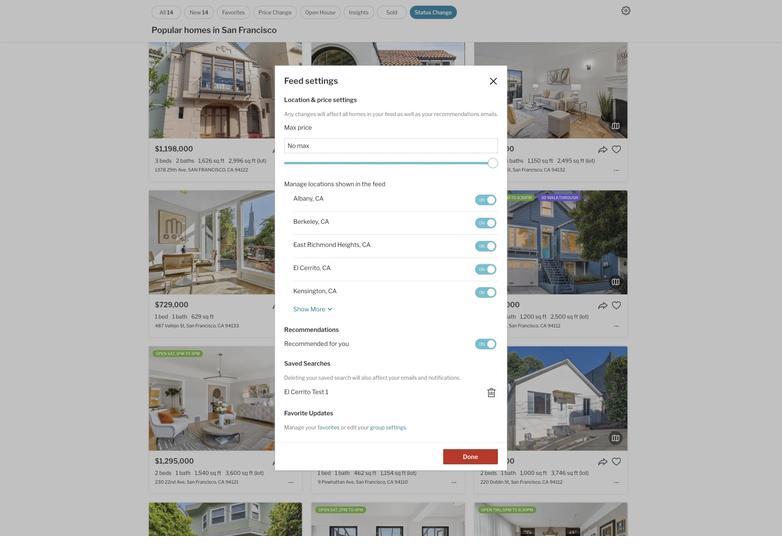Task type: vqa. For each thing, say whether or not it's contained in the screenshot.
1,427 sq ft the 'ft'
yes



Task type: locate. For each thing, give the bounding box(es) containing it.
1 as from the left
[[397, 111, 403, 117]]

sq right 3,355
[[377, 158, 383, 164]]

ft right 1,154
[[402, 470, 406, 477]]

sq up 94122
[[245, 158, 251, 164]]

ft right 2,996
[[252, 158, 256, 164]]

3 beds for $878,000
[[480, 158, 497, 164]]

baths
[[180, 1, 194, 8], [343, 1, 357, 8], [180, 158, 194, 164], [343, 158, 357, 164], [510, 158, 523, 164]]

1.5
[[501, 158, 508, 164]]

4 up open house
[[318, 1, 321, 8]]

1 vertical spatial san
[[356, 323, 366, 329]]

bath for $1,095,000
[[505, 314, 516, 320]]

3d walkthrough down manage locations shown in the feed
[[318, 196, 356, 200]]

bath
[[176, 314, 187, 320], [505, 314, 516, 320], [179, 470, 191, 477], [339, 470, 350, 477], [505, 470, 516, 477]]

favorite
[[284, 410, 308, 417]]

4 beds up 1520
[[318, 314, 334, 320]]

bath up 'powhattan'
[[339, 470, 350, 477]]

1 photo of 230 22nd ave, san francisco, ca 94121 image from the left
[[0, 347, 149, 451]]

1 horizontal spatial favorite button image
[[449, 457, 459, 467]]

3 photo of 801 38th ave, san francisco, ca 94121 image from the left
[[627, 503, 781, 537]]

walkthrough down 94132
[[547, 196, 578, 200]]

657
[[318, 167, 326, 173]]

3
[[155, 1, 158, 8], [339, 1, 342, 8], [155, 158, 158, 164], [339, 158, 342, 164], [480, 158, 484, 164]]

0 vertical spatial 4 beds
[[318, 1, 334, 8]]

1 4 from the top
[[318, 1, 321, 8]]

0 horizontal spatial change
[[273, 9, 292, 16]]

1 bed for 629 sq ft
[[155, 314, 168, 320]]

0 vertical spatial san
[[188, 167, 198, 173]]

1 vertical spatial bed
[[321, 470, 331, 477]]

1 photo of 1378 29th ave, san francisco, ca 94122 image from the left
[[0, 35, 149, 139]]

0 vertical spatial price
[[317, 97, 332, 104]]

2 horizontal spatial sat,
[[493, 196, 501, 200]]

change
[[273, 9, 292, 16], [432, 9, 452, 16]]

1 horizontal spatial 2pm
[[502, 196, 510, 200]]

change right price
[[273, 9, 292, 16]]

0 horizontal spatial 1 bed
[[155, 314, 168, 320]]

el for el cerrito, ca
[[293, 265, 299, 272]]

2 beds up 230
[[155, 470, 172, 477]]

1,150
[[528, 158, 541, 164]]

new 14
[[190, 9, 208, 16]]

94112 for $595,000
[[550, 480, 563, 485]]

east richmond heights, ca
[[293, 242, 371, 249]]

price down changes
[[298, 124, 312, 132]]

732
[[480, 167, 489, 173]]

0 vertical spatial 2 baths
[[176, 1, 194, 8]]

2 baths for 1,626
[[176, 158, 194, 164]]

photo of 657 los palmos dr, san francisco, ca 94127 image
[[159, 35, 312, 139], [312, 35, 465, 139], [465, 35, 618, 139]]

630 panorama dr, san francisco, ca 94131
[[155, 11, 246, 17]]

1 horizontal spatial el
[[293, 265, 299, 272]]

san for 732 shields st, san francisco, ca 94132
[[513, 167, 521, 173]]

1 vertical spatial manage
[[284, 425, 304, 431]]

3 photo of 9 powhattan ave, san francisco, ca 94110 image from the left
[[465, 347, 618, 451]]

3 up 630 in the top of the page
[[155, 1, 158, 8]]

ft for 1,427 sq ft
[[220, 1, 224, 8]]

0 vertical spatial in
[[213, 25, 220, 35]]

0 vertical spatial manage
[[284, 181, 307, 188]]

Sold radio
[[377, 6, 407, 19]]

ft left the 2,500
[[542, 314, 547, 320]]

2 photo of 220 dublin st, san francisco, ca 94112 image from the left
[[474, 347, 627, 451]]

1 bath down $1,095,000
[[501, 314, 516, 320]]

14 for all 14
[[167, 9, 173, 16]]

sq right 1,626
[[213, 158, 219, 164]]

settings.
[[386, 425, 407, 431]]

1 walkthrough from the left
[[325, 196, 356, 200]]

to
[[511, 196, 516, 200], [185, 352, 190, 356], [348, 508, 354, 513], [512, 508, 518, 513]]

san for 487 vallejo st, san francisco, ca 94133
[[186, 323, 194, 329]]

(lot) for 3,393 sq ft (lot)
[[421, 158, 431, 164]]

1 horizontal spatial 2 beds
[[480, 470, 497, 477]]

st, right alabama
[[349, 323, 355, 329]]

1 change from the left
[[273, 9, 292, 16]]

14 inside new option
[[202, 9, 208, 16]]

open
[[481, 196, 492, 200], [156, 352, 167, 356], [318, 508, 329, 513], [481, 508, 492, 513]]

will left also
[[352, 375, 360, 382]]

0 vertical spatial 94110
[[402, 323, 416, 329]]

photo of 487 vallejo st, san francisco, ca 94133 image
[[0, 191, 149, 295], [149, 191, 302, 295], [302, 191, 455, 295]]

3 photo of 650 23rd ave, san francisco, ca 94121 image from the left
[[302, 503, 455, 537]]

1 horizontal spatial walkthrough
[[547, 196, 578, 200]]

1 3 baths from the top
[[339, 1, 357, 8]]

your left emails
[[389, 375, 400, 382]]

6:30pm
[[518, 508, 533, 513]]

4 beds
[[318, 1, 334, 8], [318, 158, 334, 164], [318, 314, 334, 320]]

0 horizontal spatial san
[[188, 167, 198, 173]]

palmos
[[336, 167, 352, 173]]

3,297
[[228, 1, 243, 8]]

462 sq ft
[[354, 470, 376, 477]]

favorite button image
[[286, 145, 296, 155], [449, 145, 459, 155], [611, 145, 621, 155], [611, 457, 621, 467]]

$878,000
[[480, 145, 514, 153]]

ft for 2,996 sq ft (lot)
[[252, 158, 256, 164]]

photo of 9 powhattan ave, san francisco, ca 94110 image
[[159, 347, 312, 451], [312, 347, 465, 451], [465, 347, 618, 451]]

0 vertical spatial will
[[317, 111, 325, 117]]

beds for 1,540 sq ft
[[159, 470, 172, 477]]

1 vertical spatial affect
[[373, 375, 387, 382]]

sq right '1,427'
[[213, 1, 219, 8]]

1 horizontal spatial 3d walkthrough
[[541, 196, 578, 200]]

3d down locations on the left top
[[318, 196, 324, 200]]

1 vertical spatial 1 bed
[[318, 470, 331, 477]]

3,600 sq ft (lot)
[[225, 470, 264, 477]]

1 horizontal spatial as
[[415, 111, 421, 117]]

0 vertical spatial bed
[[159, 314, 168, 320]]

in left the
[[355, 181, 360, 188]]

14 right all
[[167, 9, 173, 16]]

recommendations
[[284, 327, 339, 334]]

0 horizontal spatial price
[[298, 124, 312, 132]]

2pm left '4:30pm'
[[502, 196, 510, 200]]

all
[[342, 111, 348, 117]]

2 horizontal spatial favorite button checkbox
[[611, 457, 621, 467]]

settings
[[305, 76, 338, 86], [333, 97, 357, 104]]

deleting your saved search will also affect your emails and notifications.
[[284, 375, 461, 382]]

ft for 3,881 sq ft (lot)
[[414, 1, 418, 8]]

as left well on the right
[[397, 111, 403, 117]]

1 vertical spatial price
[[298, 124, 312, 132]]

ft right the 2,500
[[574, 314, 578, 320]]

3 photo of 657 los palmos dr, san francisco, ca 94127 image from the left
[[465, 35, 618, 139]]

1 horizontal spatial bed
[[321, 470, 331, 477]]

New radio
[[184, 6, 214, 19]]

san down '1,427'
[[195, 11, 203, 17]]

manage
[[284, 181, 307, 188], [284, 425, 304, 431]]

2 horizontal spatial in
[[367, 111, 371, 117]]

1 horizontal spatial francisco,
[[367, 323, 394, 329]]

affect left all on the top left of page
[[326, 111, 341, 117]]

2 photo of 801 38th ave, san francisco, ca 94121 image from the left
[[474, 503, 627, 537]]

(lot) right the 2,495
[[585, 158, 595, 164]]

1 horizontal spatial will
[[352, 375, 360, 382]]

9
[[318, 480, 321, 485]]

ft for 3,746 sq ft (lot)
[[574, 470, 578, 477]]

1pm
[[176, 352, 184, 356]]

0 horizontal spatial 14
[[167, 9, 173, 16]]

ave, for 1 bed
[[346, 480, 355, 485]]

homes
[[184, 25, 211, 35], [349, 111, 366, 117]]

0 horizontal spatial 2 beds
[[155, 470, 172, 477]]

0 horizontal spatial 3d
[[318, 196, 324, 200]]

ft right the 3,746
[[574, 470, 578, 477]]

(lot) for 1,154 sq ft (lot)
[[407, 470, 417, 477]]

2 2 beds from the left
[[480, 470, 497, 477]]

kensington,
[[293, 288, 327, 295]]

insights
[[349, 9, 369, 16]]

ft right 3,600
[[249, 470, 253, 477]]

2,500 sq ft (lot)
[[551, 314, 589, 320]]

3 up the bridgeview
[[339, 1, 342, 8]]

2
[[176, 1, 179, 8], [176, 158, 179, 164], [155, 470, 158, 477], [480, 470, 484, 477]]

photo of 230 22nd ave, san francisco, ca 94121 image
[[0, 347, 149, 451], [149, 347, 302, 451], [302, 347, 455, 451]]

el for el cerrito test 1
[[284, 389, 289, 396]]

ft for 3,600 sq ft (lot)
[[249, 470, 253, 477]]

san for 9 powhattan ave, san francisco, ca 94110
[[356, 480, 364, 485]]

0 vertical spatial 94112
[[548, 323, 561, 329]]

1 vertical spatial homes
[[349, 111, 366, 117]]

1 vertical spatial el
[[284, 389, 289, 396]]

1 horizontal spatial 3d
[[541, 196, 546, 200]]

1 4 beds from the top
[[318, 1, 334, 8]]

walkthrough
[[325, 196, 356, 200], [547, 196, 578, 200]]

favorite button checkbox for $878,000
[[611, 145, 621, 155]]

san right dublin
[[511, 480, 519, 485]]

san for st,
[[356, 323, 366, 329]]

0 horizontal spatial will
[[317, 111, 325, 117]]

4 beds up house
[[318, 1, 334, 8]]

san down 1.5 baths
[[513, 167, 521, 173]]

Insights radio
[[344, 6, 374, 19]]

option group
[[152, 6, 457, 19]]

photo of 732 shields st, san francisco, ca 94132 image
[[321, 35, 474, 139], [474, 35, 627, 139], [627, 35, 781, 139]]

san down 3,355
[[360, 167, 368, 173]]

sat, left 1pm
[[167, 352, 175, 356]]

1 horizontal spatial price
[[317, 97, 332, 104]]

1 horizontal spatial change
[[432, 9, 452, 16]]

3 photo of 220 dublin st, san francisco, ca 94112 image from the left
[[627, 347, 781, 451]]

recommended for you
[[284, 341, 349, 348]]

0 vertical spatial sat,
[[493, 196, 501, 200]]

dr, right panorama
[[188, 11, 194, 17]]

2 14 from the left
[[202, 9, 208, 16]]

0 horizontal spatial bed
[[159, 314, 168, 320]]

3 photo of 230 22nd ave, san francisco, ca 94121 image from the left
[[302, 347, 455, 451]]

sq right 1,000
[[536, 470, 542, 477]]

san right the 29th in the left of the page
[[188, 167, 198, 173]]

dublin
[[490, 480, 503, 485]]

0 horizontal spatial 3d walkthrough
[[318, 196, 356, 200]]

0 horizontal spatial as
[[397, 111, 403, 117]]

0 horizontal spatial favorite button checkbox
[[286, 145, 296, 155]]

(lot) up status
[[420, 1, 429, 8]]

1 manage from the top
[[284, 181, 307, 188]]

san for 220 dublin st, san francisco, ca 94112
[[511, 480, 519, 485]]

ft left 3,600
[[217, 470, 221, 477]]

favorite button image for $1,898,000
[[449, 145, 459, 155]]

(lot) right 2,996
[[257, 158, 266, 164]]

1 bath for $729,000
[[172, 314, 187, 320]]

1378 29th ave, san francisco, ca 94122
[[155, 167, 248, 173]]

3 photo of 25 lisbon st, san francisco, ca 94112 image from the left
[[627, 191, 781, 295]]

0 horizontal spatial 2pm
[[339, 508, 348, 513]]

94133
[[225, 323, 239, 329]]

ft right the 2,495
[[580, 158, 584, 164]]

to right 5pm on the bottom of page
[[512, 508, 518, 513]]

francisco, for 130 bridgeview dr, san francisco, ca 94124
[[367, 11, 389, 17]]

Max price slider range field
[[284, 159, 498, 168]]

photo of 25 lisbon st, san francisco, ca 94112 image
[[321, 191, 474, 295], [474, 191, 627, 295], [627, 191, 781, 295]]

francisco, down 462 sq ft
[[365, 480, 386, 485]]

francisco, for 630 panorama dr, san francisco, ca 94131
[[204, 11, 225, 17]]

All radio
[[152, 6, 181, 19]]

629
[[191, 314, 202, 320]]

1 horizontal spatial 1 bed
[[318, 470, 331, 477]]

favorite button checkbox
[[286, 145, 296, 155], [449, 457, 459, 467], [611, 457, 621, 467]]

san right alabama
[[356, 323, 366, 329]]

1 14 from the left
[[167, 9, 173, 16]]

sq right the 3,746
[[567, 470, 573, 477]]

sat, left 4pm
[[330, 508, 338, 513]]

sq right the 2,495
[[573, 158, 579, 164]]

3 baths up the bridgeview
[[339, 1, 357, 8]]

462
[[354, 470, 364, 477]]

sq for 2,495
[[573, 158, 579, 164]]

baths up palmos
[[343, 158, 357, 164]]

favorite button image for $729,000
[[286, 301, 296, 311]]

test
[[312, 389, 324, 396]]

affect right also
[[373, 375, 387, 382]]

ft right 629 at bottom left
[[210, 314, 214, 320]]

ave, right 22nd
[[177, 480, 186, 485]]

san for 230 22nd ave, san francisco, ca 94121
[[187, 480, 195, 485]]

open house
[[305, 9, 336, 16]]

1
[[155, 314, 157, 320], [172, 314, 175, 320], [501, 314, 504, 320], [326, 389, 328, 396], [176, 470, 178, 477], [318, 470, 320, 477], [335, 470, 337, 477], [501, 470, 504, 477]]

0 vertical spatial 2pm
[[502, 196, 510, 200]]

sq for 1,427
[[213, 1, 219, 8]]

sq for 1,154
[[395, 470, 401, 477]]

1 horizontal spatial in
[[355, 181, 360, 188]]

francisco, for 220 dublin st, san francisco, ca 94112
[[520, 480, 541, 485]]

1 vertical spatial sat,
[[167, 352, 175, 356]]

photo of 220 dublin st, san francisco, ca 94112 image
[[321, 347, 474, 451], [474, 347, 627, 451], [627, 347, 781, 451]]

1 vertical spatial will
[[352, 375, 360, 382]]

price
[[258, 9, 271, 16]]

sq right 1,200
[[535, 314, 541, 320]]

1 bath up dublin
[[501, 470, 516, 477]]

francisco,
[[199, 167, 226, 173], [367, 323, 394, 329]]

1 vertical spatial francisco,
[[367, 323, 394, 329]]

photo of 801 38th ave, san francisco, ca 94121 image
[[321, 503, 474, 537], [474, 503, 627, 537], [627, 503, 781, 537]]

in
[[213, 25, 220, 35], [367, 111, 371, 117], [355, 181, 360, 188]]

1 vertical spatial 2pm
[[339, 508, 348, 513]]

ave, for 2 beds
[[177, 480, 186, 485]]

3 up 1378
[[155, 158, 158, 164]]

3 photo of 1378 29th ave, san francisco, ca 94122 image from the left
[[302, 35, 455, 139]]

sq for 3,746
[[567, 470, 573, 477]]

3 photo of 631 ofarrell st #1606, san francisco, ca 94109 image from the left
[[465, 503, 618, 537]]

1 2 baths from the top
[[176, 1, 194, 8]]

2 3 baths from the top
[[339, 158, 357, 164]]

favorite button checkbox for $1,095,000
[[611, 301, 621, 311]]

shields
[[490, 167, 505, 173]]

3 up 732
[[480, 158, 484, 164]]

favorite button image for $1,095,000
[[611, 301, 621, 311]]

1 photo of 9 powhattan ave, san francisco, ca 94110 image from the left
[[159, 347, 312, 451]]

ca
[[226, 11, 232, 17], [390, 11, 396, 17], [227, 167, 234, 173], [391, 167, 397, 173], [544, 167, 550, 173], [315, 195, 324, 203], [321, 219, 329, 226], [362, 242, 371, 249], [322, 265, 331, 272], [328, 288, 337, 295], [218, 323, 224, 329], [395, 323, 401, 329], [540, 323, 547, 329], [218, 480, 224, 485], [387, 480, 394, 485], [542, 480, 549, 485]]

3 4 from the top
[[318, 314, 321, 320]]

1 vertical spatial 2 baths
[[176, 158, 194, 164]]

manage down favorite
[[284, 425, 304, 431]]

0 vertical spatial francisco,
[[199, 167, 226, 173]]

favorite button checkbox
[[449, 145, 459, 155], [611, 145, 621, 155], [286, 301, 296, 311], [611, 301, 621, 311]]

photo of 650 23rd ave, san francisco, ca 94121 image
[[0, 503, 149, 537], [149, 503, 302, 537], [302, 503, 455, 537]]

emails.
[[481, 111, 498, 117]]

open sat, 1pm to 3pm
[[156, 352, 200, 356]]

emails
[[401, 375, 417, 382]]

1 vertical spatial 94112
[[550, 480, 563, 485]]

1 vertical spatial 4
[[318, 158, 321, 164]]

14 inside all option
[[167, 9, 173, 16]]

photo of 631 ofarrell st #1606, san francisco, ca 94109 image
[[159, 503, 312, 537], [312, 503, 465, 537], [465, 503, 618, 537]]

francisco, for 487 vallejo st, san francisco, ca 94133
[[195, 323, 217, 329]]

open thu, 5pm to 6:30pm
[[481, 508, 533, 513]]

beds up los at the left top
[[322, 158, 334, 164]]

1 horizontal spatial san
[[356, 323, 366, 329]]

94110 for 9 powhattan ave, san francisco, ca 94110
[[395, 480, 408, 485]]

1 vertical spatial 3 baths
[[339, 158, 357, 164]]

0 vertical spatial homes
[[184, 25, 211, 35]]

2 horizontal spatial favorite button image
[[611, 301, 621, 311]]

ft for 2,500 sq ft (lot)
[[574, 314, 578, 320]]

sq right 629 at bottom left
[[203, 314, 209, 320]]

francisco, for 94122
[[199, 167, 226, 173]]

francisco, down 629 sq ft
[[195, 323, 217, 329]]

1 2 beds from the left
[[155, 470, 172, 477]]

sq for 1,000
[[536, 470, 542, 477]]

open left 1pm
[[156, 352, 167, 356]]

change for price change
[[273, 9, 292, 16]]

dr, for 2 baths
[[188, 11, 194, 17]]

1 vertical spatial 94110
[[395, 480, 408, 485]]

2 vertical spatial in
[[355, 181, 360, 188]]

affect
[[326, 111, 341, 117], [373, 375, 387, 382]]

photo of 1378 29th ave, san francisco, ca 94122 image
[[0, 35, 149, 139], [149, 35, 302, 139], [302, 35, 455, 139]]

photo of 1520 alabama st, san francisco, ca 94110 image
[[159, 191, 312, 295], [312, 191, 465, 295], [465, 191, 618, 295]]

0 horizontal spatial francisco,
[[199, 167, 226, 173]]

2 up 230
[[155, 470, 158, 477]]

sq for 2,282
[[377, 1, 383, 8]]

kensington, ca
[[293, 288, 337, 295]]

sq for 2,500
[[567, 314, 573, 320]]

beds
[[160, 1, 172, 8], [322, 1, 334, 8], [160, 158, 172, 164], [322, 158, 334, 164], [485, 158, 497, 164], [322, 314, 334, 320], [159, 470, 172, 477], [485, 470, 497, 477]]

sq for 1,150
[[542, 158, 548, 164]]

2 vertical spatial 4
[[318, 314, 321, 320]]

all 14
[[160, 9, 173, 16]]

2 change from the left
[[432, 9, 452, 16]]

2 photo of 230 22nd ave, san francisco, ca 94121 image from the left
[[149, 347, 302, 451]]

beds up 22nd
[[159, 470, 172, 477]]

dr, for 3 baths
[[352, 11, 357, 17]]

st, right lisbon
[[502, 323, 508, 329]]

1 horizontal spatial homes
[[349, 111, 366, 117]]

locations
[[308, 181, 334, 188]]

ft up status
[[414, 1, 418, 8]]

sq up 94127
[[409, 158, 415, 164]]

2 2 baths from the top
[[176, 158, 194, 164]]

0 horizontal spatial walkthrough
[[325, 196, 356, 200]]

0 horizontal spatial el
[[284, 389, 289, 396]]

san down 462
[[356, 480, 364, 485]]

94127
[[398, 167, 412, 173]]

230 22nd ave, san francisco, ca 94121
[[155, 480, 238, 485]]

(lot) for 2,495 sq ft (lot)
[[585, 158, 595, 164]]

ft for 3,393 sq ft (lot)
[[416, 158, 420, 164]]

2 4 beds from the top
[[318, 158, 334, 164]]

settings up location & price settings
[[305, 76, 338, 86]]

to left 4pm
[[348, 508, 354, 513]]

feed
[[284, 76, 303, 86]]

favorite button checkbox for $1,898,000
[[449, 145, 459, 155]]

0 horizontal spatial favorite button image
[[286, 301, 296, 311]]

1,427
[[198, 1, 212, 8]]

open
[[305, 9, 319, 16]]

3,355
[[361, 158, 376, 164]]

st, for $595,000
[[504, 480, 510, 485]]

beds for 1,626 sq ft
[[160, 158, 172, 164]]

bed for 629
[[159, 314, 168, 320]]

bed up 'powhattan'
[[321, 470, 331, 477]]

0 horizontal spatial sat,
[[167, 352, 175, 356]]

beds for 2,282 sq ft
[[322, 1, 334, 8]]

2 manage from the top
[[284, 425, 304, 431]]

thu,
[[493, 508, 502, 513]]

1 bath for $1,095,000
[[501, 314, 516, 320]]

$2,300,000
[[318, 301, 358, 309]]

4 beds for 3,355 sq ft
[[318, 158, 334, 164]]

1 bed for 462 sq ft
[[318, 470, 331, 477]]

(lot) right 3,600
[[254, 470, 264, 477]]

your left well on the right
[[373, 111, 384, 117]]

0 vertical spatial 4
[[318, 1, 321, 8]]

1 vertical spatial settings
[[333, 97, 357, 104]]

san right lisbon
[[509, 323, 517, 329]]

0 vertical spatial el
[[293, 265, 299, 272]]

1 bath
[[172, 314, 187, 320], [501, 314, 516, 320], [176, 470, 191, 477], [335, 470, 350, 477], [501, 470, 516, 477]]

130
[[318, 11, 326, 17]]

san for ave,
[[188, 167, 198, 173]]

(lot) for 2,996 sq ft (lot)
[[257, 158, 266, 164]]

el cerrito test 1
[[284, 389, 328, 396]]

2 vertical spatial 4 beds
[[318, 314, 334, 320]]

3 baths
[[339, 1, 357, 8], [339, 158, 357, 164]]

$595,000
[[480, 458, 515, 466]]

1 photo of 657 los palmos dr, san francisco, ca 94127 image from the left
[[159, 35, 312, 139]]

sat, for $1,295,000
[[167, 352, 175, 356]]

sq for 629
[[203, 314, 209, 320]]

0 vertical spatial affect
[[326, 111, 341, 117]]

beds for 1,000 sq ft
[[485, 470, 497, 477]]

2,495 sq ft (lot)
[[557, 158, 595, 164]]

bath up 25 lisbon st, san francisco, ca 94112
[[505, 314, 516, 320]]

bath for $595,000
[[505, 470, 516, 477]]

bath up "vallejo"
[[176, 314, 187, 320]]

0 vertical spatial 3 baths
[[339, 1, 357, 8]]

will down location & price settings
[[317, 111, 325, 117]]

st, right "vallejo"
[[180, 323, 185, 329]]

1 down $1,095,000
[[501, 314, 504, 320]]

ft right 3,297
[[251, 1, 255, 8]]

1 vertical spatial 4 beds
[[318, 158, 334, 164]]

as right well on the right
[[415, 111, 421, 117]]

sq right the 2,282
[[377, 1, 383, 8]]

beds for 1,150 sq ft
[[485, 158, 497, 164]]

0 vertical spatial 1 bed
[[155, 314, 168, 320]]

1 horizontal spatial 14
[[202, 9, 208, 16]]

changes
[[295, 111, 316, 117]]

ft left the 3,746
[[543, 470, 547, 477]]

baths up 732 shields st, san francisco, ca 94132
[[510, 158, 523, 164]]

94112 down the 2,500
[[548, 323, 561, 329]]

favorite button image
[[286, 301, 296, 311], [611, 301, 621, 311], [449, 457, 459, 467]]

2 vertical spatial sat,
[[330, 508, 338, 513]]

14 down '1,427'
[[202, 9, 208, 16]]

to for 4pm
[[348, 508, 354, 513]]

1 vertical spatial in
[[367, 111, 371, 117]]

san down 629 at bottom left
[[186, 323, 194, 329]]

2 4 from the top
[[318, 158, 321, 164]]

Price Change radio
[[253, 6, 297, 19]]

1,626
[[198, 158, 212, 164]]



Task type: describe. For each thing, give the bounding box(es) containing it.
st, for $878,000
[[506, 167, 512, 173]]

sq for 3,297
[[244, 1, 250, 8]]

show
[[293, 306, 309, 314]]

los
[[327, 167, 335, 173]]

3,881 sq ft (lot)
[[392, 1, 429, 8]]

powhattan
[[322, 480, 345, 485]]

3 4 beds from the top
[[318, 314, 334, 320]]

2,996 sq ft (lot)
[[229, 158, 266, 164]]

1 photo of 732 shields st, san francisco, ca 94132 image from the left
[[321, 35, 474, 139]]

2,996
[[229, 158, 244, 164]]

220
[[480, 480, 489, 485]]

(lot) for 2,500 sq ft (lot)
[[579, 314, 589, 320]]

ft for 462 sq ft
[[372, 470, 376, 477]]

sq for 3,393
[[409, 158, 415, 164]]

st, for $729,000
[[180, 323, 185, 329]]

open for open sat, 1pm to 3pm
[[156, 352, 167, 356]]

favorite button checkbox for $1,198,000
[[286, 145, 296, 155]]

ft for 2,282 sq ft
[[384, 1, 388, 8]]

1 up "vallejo"
[[172, 314, 175, 320]]

3 up palmos
[[339, 158, 342, 164]]

saved
[[284, 361, 302, 368]]

ave, right the 29th in the left of the page
[[178, 167, 187, 173]]

3 photo of 732 shields st, san francisco, ca 94132 image from the left
[[627, 35, 781, 139]]

1,154 sq ft (lot)
[[381, 470, 417, 477]]

4 for 3,355 sq ft
[[318, 158, 321, 164]]

favorite updates
[[284, 410, 333, 417]]

1 horizontal spatial sat,
[[330, 508, 338, 513]]

updates
[[309, 410, 333, 417]]

to for 6:30pm
[[512, 508, 518, 513]]

487 vallejo st, san francisco, ca 94133
[[155, 323, 239, 329]]

san for 25 lisbon st, san francisco, ca 94112
[[509, 323, 517, 329]]

$1,898,000
[[318, 145, 357, 153]]

2 up 220
[[480, 470, 484, 477]]

ft for 3,355 sq ft
[[384, 158, 389, 164]]

francisco, down 3,355 sq ft
[[369, 167, 390, 173]]

search
[[334, 375, 351, 382]]

favorites
[[318, 425, 340, 431]]

2 up panorama
[[176, 1, 179, 8]]

2 beds for 1,000 sq ft
[[480, 470, 497, 477]]

4 beds for 2,282 sq ft
[[318, 1, 334, 8]]

searches
[[303, 361, 330, 368]]

94124
[[397, 11, 411, 17]]

3,746 sq ft (lot)
[[551, 470, 589, 477]]

3,393
[[393, 158, 408, 164]]

ft for 1,540 sq ft
[[217, 470, 221, 477]]

14 for new 14
[[202, 9, 208, 16]]

show more
[[293, 306, 325, 314]]

1.5 baths
[[501, 158, 523, 164]]

max
[[284, 124, 296, 132]]

3,881
[[392, 1, 406, 8]]

Status Change radio
[[410, 6, 457, 19]]

albany,
[[293, 195, 314, 203]]

1 photo of 801 38th ave, san francisco, ca 94121 image from the left
[[321, 503, 474, 537]]

baths for $1,898,000
[[343, 158, 357, 164]]

2 baths for 1,427
[[176, 1, 194, 8]]

0 vertical spatial feed
[[385, 111, 396, 117]]

3 photo of 487 vallejo st, san francisco, ca 94133 image from the left
[[302, 191, 455, 295]]

(lot) for 3,297 sq ft (lot)
[[256, 1, 266, 8]]

2 photo of 732 shields st, san francisco, ca 94132 image from the left
[[474, 35, 627, 139]]

9 powhattan ave, san francisco, ca 94110
[[318, 480, 408, 485]]

sat, for $1,095,000
[[493, 196, 501, 200]]

show more link
[[293, 303, 335, 314]]

manage for manage locations shown in the feed
[[284, 181, 307, 188]]

1 bath down $1,295,000
[[176, 470, 191, 477]]

ft for 1,000 sq ft
[[543, 470, 547, 477]]

1,540 sq ft
[[195, 470, 221, 477]]

1 up 9
[[318, 470, 320, 477]]

94121
[[225, 480, 238, 485]]

bath for $729,000
[[176, 314, 187, 320]]

sq for 3,881
[[407, 1, 413, 8]]

manage for manage your favorites or edit your group settings.
[[284, 425, 304, 431]]

94112 for $1,095,000
[[548, 323, 561, 329]]

notifications.
[[428, 375, 461, 382]]

san for popular homes in san francisco
[[222, 25, 237, 35]]

2 photo of 487 vallejo st, san francisco, ca 94133 image from the left
[[149, 191, 302, 295]]

0 horizontal spatial in
[[213, 25, 220, 35]]

1 up '487'
[[155, 314, 157, 320]]

beds up 1520
[[322, 314, 334, 320]]

1,000 sq ft
[[520, 470, 547, 477]]

2pm for 4:30pm
[[502, 196, 510, 200]]

francisco, for 9 powhattan ave, san francisco, ca 94110
[[365, 480, 386, 485]]

beds for 1,427 sq ft
[[160, 1, 172, 8]]

1 horizontal spatial favorite button checkbox
[[449, 457, 459, 467]]

open sat, 2pm to 4:30pm
[[481, 196, 532, 200]]

baths for $878,000
[[510, 158, 523, 164]]

94132
[[551, 167, 565, 173]]

1 vertical spatial feed
[[373, 181, 385, 188]]

$1,295,000
[[155, 458, 194, 466]]

25
[[480, 323, 486, 329]]

1 bath up 'powhattan'
[[335, 470, 350, 477]]

2 photo of 1378 29th ave, san francisco, ca 94122 image from the left
[[149, 35, 302, 139]]

1 photo of 487 vallejo st, san francisco, ca 94133 image from the left
[[0, 191, 149, 295]]

san for 130 bridgeview dr, san francisco, ca 94124
[[358, 11, 366, 17]]

230
[[155, 480, 164, 485]]

1 up 'powhattan'
[[335, 470, 337, 477]]

francisco, for 94110
[[367, 323, 394, 329]]

your right edit
[[358, 425, 369, 431]]

sq for 462
[[365, 470, 371, 477]]

more
[[311, 306, 325, 314]]

your left saved
[[306, 375, 317, 382]]

any
[[284, 111, 294, 117]]

cerrito
[[291, 389, 311, 396]]

2 beds for 1,540 sq ft
[[155, 470, 172, 477]]

1,427 sq ft
[[198, 1, 224, 8]]

well
[[404, 111, 414, 117]]

3 baths for 2,282
[[339, 1, 357, 8]]

3,600
[[225, 470, 241, 477]]

favorites
[[222, 9, 245, 16]]

1,154
[[381, 470, 394, 477]]

done button
[[443, 450, 498, 465]]

2 photo of 631 ofarrell st #1606, san francisco, ca 94109 image from the left
[[312, 503, 465, 537]]

you
[[339, 341, 349, 348]]

change for status change
[[432, 9, 452, 16]]

630
[[155, 11, 164, 17]]

1 down $1,295,000
[[176, 470, 178, 477]]

sq for 1,540
[[210, 470, 216, 477]]

2 photo of 650 23rd ave, san francisco, ca 94121 image from the left
[[149, 503, 302, 537]]

your right well on the right
[[422, 111, 433, 117]]

albany, ca
[[293, 195, 324, 203]]

sq for 2,996
[[245, 158, 251, 164]]

1 photo of 631 ofarrell st #1606, san francisco, ca 94109 image from the left
[[159, 503, 312, 537]]

2 as from the left
[[415, 111, 421, 117]]

for
[[329, 341, 337, 348]]

(lot) for 3,881 sq ft (lot)
[[420, 1, 429, 8]]

feed settings
[[284, 76, 338, 86]]

ft for 3,297 sq ft (lot)
[[251, 1, 255, 8]]

to for 4:30pm
[[511, 196, 516, 200]]

22nd
[[165, 480, 176, 485]]

1 photo of 1520 alabama st, san francisco, ca 94110 image from the left
[[159, 191, 312, 295]]

1 right test
[[326, 389, 328, 396]]

0 horizontal spatial homes
[[184, 25, 211, 35]]

1 photo of 25 lisbon st, san francisco, ca 94112 image from the left
[[321, 191, 474, 295]]

732 shields st, san francisco, ca 94132
[[480, 167, 565, 173]]

ft for 1,626 sq ft
[[220, 158, 224, 164]]

1 bath for $595,000
[[501, 470, 516, 477]]

favorite button image for $1,198,000
[[286, 145, 296, 155]]

2 3d walkthrough from the left
[[541, 196, 578, 200]]

francisco, for 732 shields st, san francisco, ca 94132
[[522, 167, 543, 173]]

1 horizontal spatial affect
[[373, 375, 387, 382]]

also
[[361, 375, 371, 382]]

ft for 1,154 sq ft (lot)
[[402, 470, 406, 477]]

2 walkthrough from the left
[[547, 196, 578, 200]]

3 beds up all
[[155, 1, 172, 8]]

1,150 sq ft
[[528, 158, 553, 164]]

3 for 1,427 sq ft
[[155, 1, 158, 8]]

beds for 3,355 sq ft
[[322, 158, 334, 164]]

east
[[293, 242, 306, 249]]

bridgeview
[[327, 11, 351, 17]]

2 photo of 9 powhattan ave, san francisco, ca 94110 image from the left
[[312, 347, 465, 451]]

open for open sat, 2pm to 4pm
[[318, 508, 329, 513]]

94131
[[233, 11, 246, 17]]

francisco, for 25 lisbon st, san francisco, ca 94112
[[518, 323, 539, 329]]

1 3d from the left
[[318, 196, 324, 200]]

sq for 3,600
[[242, 470, 248, 477]]

2 photo of 657 los palmos dr, san francisco, ca 94127 image from the left
[[312, 35, 465, 139]]

94122
[[235, 167, 248, 173]]

francisco, for 230 22nd ave, san francisco, ca 94121
[[196, 480, 217, 485]]

2 photo of 25 lisbon st, san francisco, ca 94112 image from the left
[[474, 191, 627, 295]]

lisbon
[[487, 323, 501, 329]]

status change
[[415, 9, 452, 16]]

Max price input text field
[[288, 143, 494, 150]]

4 for 2,282 sq ft
[[318, 1, 321, 8]]

done
[[463, 454, 478, 461]]

1 up dublin
[[501, 470, 504, 477]]

1520
[[318, 323, 329, 329]]

location
[[284, 97, 310, 104]]

any changes will affect all homes in your feed as well as your recommendations emails.
[[284, 111, 498, 117]]

recommendations
[[434, 111, 480, 117]]

Favorites radio
[[217, 6, 250, 19]]

sq for 1,200
[[535, 314, 541, 320]]

san for 630 panorama dr, san francisco, ca 94131
[[195, 11, 203, 17]]

3 photo of 1520 alabama st, san francisco, ca 94110 image from the left
[[465, 191, 618, 295]]

2,500
[[551, 314, 566, 320]]

open for open thu, 5pm to 6:30pm
[[481, 508, 492, 513]]

edit
[[347, 425, 357, 431]]

new
[[190, 9, 201, 16]]

Open House radio
[[300, 6, 341, 19]]

1 photo of 650 23rd ave, san francisco, ca 94121 image from the left
[[0, 503, 149, 537]]

your down favorite updates
[[305, 425, 316, 431]]

2 photo of 1520 alabama st, san francisco, ca 94110 image from the left
[[312, 191, 465, 295]]

baths up insights
[[343, 1, 357, 8]]

option group containing all
[[152, 6, 457, 19]]

baths for $1,198,000
[[180, 158, 194, 164]]

0 vertical spatial settings
[[305, 76, 338, 86]]

bed for 462
[[321, 470, 331, 477]]

657 los palmos dr, san francisco, ca 94127
[[318, 167, 412, 173]]

dr, right palmos
[[353, 167, 359, 173]]

$729,000
[[155, 301, 188, 309]]

1,540
[[195, 470, 209, 477]]

0 horizontal spatial affect
[[326, 111, 341, 117]]

94110 for 1520 alabama st, san francisco, ca 94110
[[402, 323, 416, 329]]

ft for 1,150 sq ft
[[549, 158, 553, 164]]

all
[[160, 9, 166, 16]]

bath up '230 22nd ave, san francisco, ca 94121'
[[179, 470, 191, 477]]

or
[[341, 425, 346, 431]]

2 up the 29th in the left of the page
[[176, 158, 179, 164]]

favorite button checkbox for $729,000
[[286, 301, 296, 311]]

2 3d from the left
[[541, 196, 546, 200]]

3 baths for 3,355
[[339, 158, 357, 164]]

1 3d walkthrough from the left
[[318, 196, 356, 200]]

cerrito,
[[300, 265, 321, 272]]

favorite button image for $878,000
[[611, 145, 621, 155]]

baths up new
[[180, 1, 194, 8]]

1 photo of 220 dublin st, san francisco, ca 94112 image from the left
[[321, 347, 474, 451]]

4:30pm
[[517, 196, 532, 200]]

ft for 2,495 sq ft (lot)
[[580, 158, 584, 164]]



